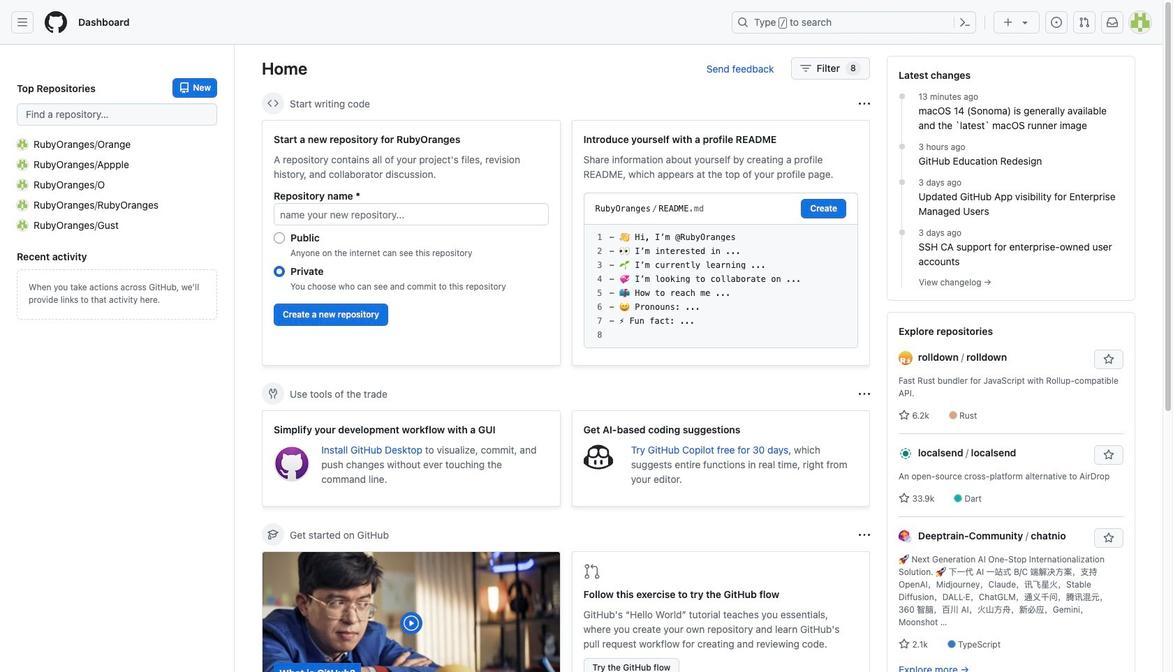 Task type: describe. For each thing, give the bounding box(es) containing it.
name your new repository... text field
[[274, 203, 548, 226]]

simplify your development workflow with a gui element
[[262, 411, 560, 507]]

@deeptrain-community profile image
[[899, 530, 913, 544]]

star this repository image for the @rolldown profile 'image'
[[1103, 354, 1114, 365]]

why am i seeing this? image
[[859, 98, 870, 109]]

rubyoranges image
[[17, 199, 28, 211]]

star image for the @rolldown profile 'image'
[[899, 410, 910, 421]]

introduce yourself with a profile readme element
[[572, 120, 870, 366]]

command palette image
[[959, 17, 971, 28]]

git pull request image
[[583, 563, 600, 580]]

none radio inside start a new repository element
[[274, 233, 285, 244]]

code image
[[267, 98, 279, 109]]

none radio inside start a new repository element
[[274, 266, 285, 277]]

appple image
[[17, 159, 28, 170]]

@localsend profile image
[[899, 447, 913, 461]]

explore repositories navigation
[[887, 312, 1135, 672]]

why am i seeing this? image for try the github flow 'element'
[[859, 530, 870, 541]]

star this repository image for @localsend profile icon
[[1103, 450, 1114, 461]]

what is github? element
[[262, 552, 560, 672]]

o image
[[17, 179, 28, 190]]

explore element
[[887, 56, 1135, 672]]

git pull request image
[[1079, 17, 1090, 28]]

orange image
[[17, 139, 28, 150]]

1 dot fill image from the top
[[896, 141, 907, 152]]

none submit inside introduce yourself with a profile readme element
[[801, 199, 846, 219]]

homepage image
[[45, 11, 67, 34]]

notifications image
[[1107, 17, 1118, 28]]



Task type: vqa. For each thing, say whether or not it's contained in the screenshot.
radio inside the Start a new repository element
no



Task type: locate. For each thing, give the bounding box(es) containing it.
1 star image from the top
[[899, 410, 910, 421]]

2 star image from the top
[[899, 493, 910, 504]]

2 vertical spatial dot fill image
[[896, 227, 907, 238]]

3 star image from the top
[[899, 639, 910, 650]]

star this repository image
[[1103, 533, 1114, 544]]

None submit
[[801, 199, 846, 219]]

1 vertical spatial star this repository image
[[1103, 450, 1114, 461]]

why am i seeing this? image for get ai-based coding suggestions "element" in the bottom of the page
[[859, 389, 870, 400]]

3 dot fill image from the top
[[896, 227, 907, 238]]

2 vertical spatial star image
[[899, 639, 910, 650]]

start a new repository element
[[262, 120, 560, 366]]

2 why am i seeing this? image from the top
[[859, 530, 870, 541]]

gust image
[[17, 220, 28, 231]]

Find a repository… text field
[[17, 103, 217, 126]]

star image
[[899, 410, 910, 421], [899, 493, 910, 504], [899, 639, 910, 650]]

1 why am i seeing this? image from the top
[[859, 389, 870, 400]]

dot fill image
[[896, 141, 907, 152], [896, 177, 907, 188], [896, 227, 907, 238]]

get ai-based coding suggestions element
[[572, 411, 870, 507]]

issue opened image
[[1051, 17, 1062, 28]]

1 star this repository image from the top
[[1103, 354, 1114, 365]]

github desktop image
[[274, 445, 310, 482]]

1 vertical spatial star image
[[899, 493, 910, 504]]

star image for @localsend profile icon
[[899, 493, 910, 504]]

Top Repositories search field
[[17, 103, 217, 126]]

None radio
[[274, 233, 285, 244]]

star image for @deeptrain-community profile image
[[899, 639, 910, 650]]

0 vertical spatial star image
[[899, 410, 910, 421]]

mortar board image
[[267, 529, 279, 540]]

0 vertical spatial dot fill image
[[896, 141, 907, 152]]

dot fill image
[[896, 91, 907, 102]]

filter image
[[800, 63, 811, 74]]

None radio
[[274, 266, 285, 277]]

why am i seeing this? image
[[859, 389, 870, 400], [859, 530, 870, 541]]

@rolldown profile image
[[899, 351, 913, 365]]

0 vertical spatial star this repository image
[[1103, 354, 1114, 365]]

star this repository image
[[1103, 354, 1114, 365], [1103, 450, 1114, 461]]

2 star this repository image from the top
[[1103, 450, 1114, 461]]

triangle down image
[[1019, 17, 1031, 28]]

0 vertical spatial why am i seeing this? image
[[859, 389, 870, 400]]

try the github flow element
[[572, 552, 870, 672]]

what is github? image
[[263, 552, 560, 672]]

plus image
[[1003, 17, 1014, 28]]

tools image
[[267, 388, 279, 399]]

1 vertical spatial why am i seeing this? image
[[859, 530, 870, 541]]

play image
[[403, 615, 419, 632]]

2 dot fill image from the top
[[896, 177, 907, 188]]

1 vertical spatial dot fill image
[[896, 177, 907, 188]]



